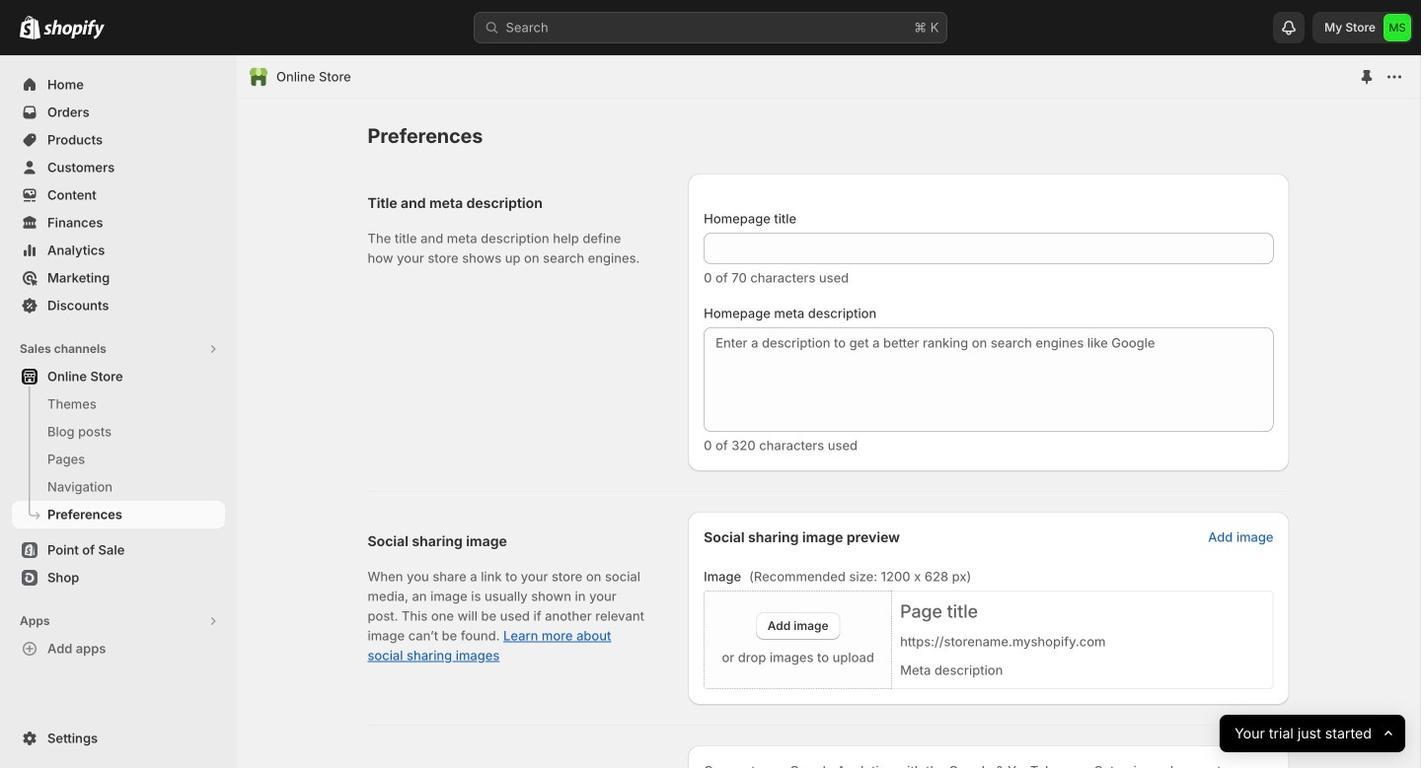 Task type: vqa. For each thing, say whether or not it's contained in the screenshot.
Shopify icon
yes



Task type: describe. For each thing, give the bounding box(es) containing it.
shopify image
[[43, 19, 105, 39]]

online store image
[[249, 67, 268, 87]]

my store image
[[1384, 14, 1411, 41]]

shopify image
[[20, 16, 40, 39]]



